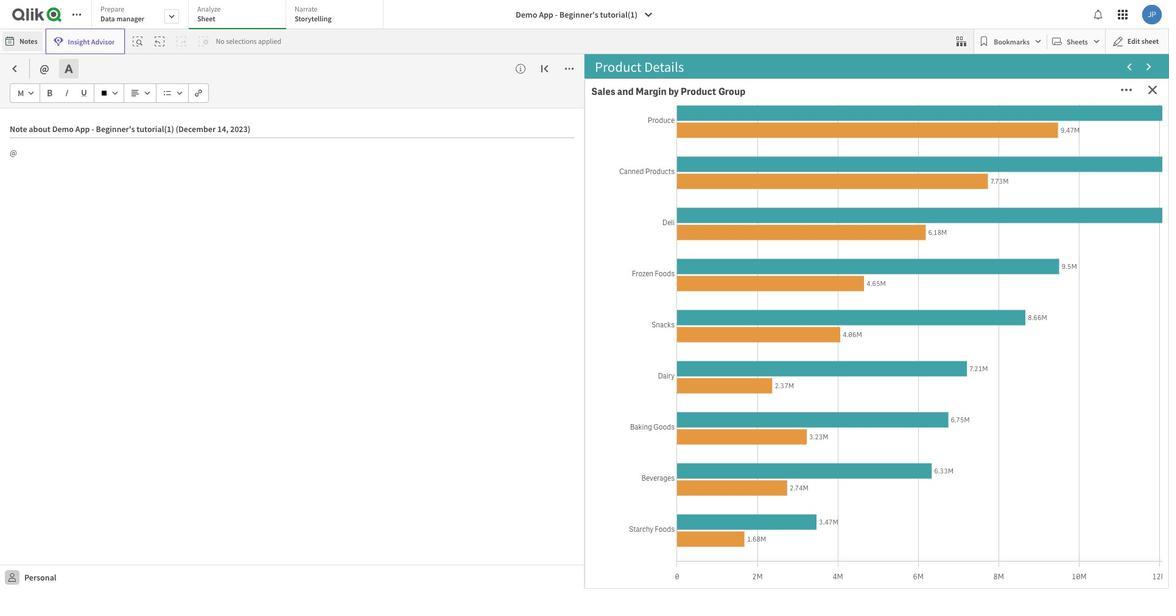 Task type: locate. For each thing, give the bounding box(es) containing it.
sheet inside "button"
[[1142, 37, 1159, 46]]

above.
[[599, 221, 638, 238]]

by inside now that you see how qlik sense connects all of your data, go ahead and explore this sheet by making selections in the filters above. clicking in charts is another way to make selections so give that a try too!
[[767, 183, 781, 201]]

demo app - beginner's tutorial(1)
[[516, 9, 638, 20]]

and down the all
[[637, 183, 659, 201]]

insight advisor
[[68, 37, 115, 46]]

by inside in the top right. navigate to a specific sheet by selecting the
[[599, 424, 613, 442]]

1 vertical spatial this
[[721, 296, 744, 313]]

sales
[[591, 85, 615, 98], [1020, 133, 1044, 146]]

the inside the navigate from sheet to sheet using the
[[634, 384, 653, 402]]

to up try
[[674, 239, 686, 257]]

previous sheet: experience the power of qlik sense image
[[1125, 62, 1134, 72]]

product treemap
[[982, 343, 1058, 356]]

continue
[[599, 296, 655, 313]]

to inside in the top right. navigate to a specific sheet by selecting the
[[687, 403, 699, 421]]

that left "can"
[[1144, 567, 1158, 577]]

back image
[[10, 64, 19, 74]]

0 vertical spatial @
[[40, 61, 49, 76]]

group inside application
[[1147, 133, 1169, 146]]

top left right on the bottom right of page
[[634, 443, 654, 461]]

2 horizontal spatial and
[[687, 443, 709, 461]]

explore inside continue to explore this app by interacting with the rest of the sheets
[[673, 296, 718, 313]]

you inside now that you see how qlik sense connects all of your data, go ahead and explore this sheet by making selections in the filters above. clicking in charts is another way to make selections so give that a try too!
[[656, 146, 677, 163]]

toggle formatting image
[[64, 64, 74, 74]]

product
[[681, 85, 716, 98], [1109, 133, 1145, 146], [982, 343, 1018, 356]]

to up icons
[[719, 365, 731, 383]]

sales left per at the right top of page
[[1020, 133, 1044, 146]]

0 vertical spatial product
[[681, 85, 716, 98]]

step back image
[[155, 37, 165, 46]]

product inside product treemap * the data set contains negative or zero values that cannot be shown in this chart. application
[[982, 343, 1018, 356]]

and up want
[[687, 443, 709, 461]]

manager
[[116, 14, 144, 23]]

bookmarks button
[[977, 32, 1044, 51]]

to inside now that you see how qlik sense connects all of your data, go ahead and explore this sheet by making selections in the filters above. clicking in charts is another way to make selections so give that a try too!
[[674, 239, 686, 257]]

by inside continue to explore this app by interacting with the rest of the sheets
[[772, 296, 786, 313]]

sheet down "go"
[[732, 183, 765, 201]]

1 horizontal spatial sales
[[1020, 133, 1044, 146]]

sheet inside now that you see how qlik sense connects all of your data, go ahead and explore this sheet by making selections in the filters above. clicking in charts is another way to make selections so give that a try too!
[[732, 183, 765, 201]]

this down data,
[[708, 183, 730, 201]]

insert link image
[[195, 90, 202, 97]]

underline image
[[80, 90, 88, 97]]

0 vertical spatial top
[[769, 384, 789, 402]]

explore down the all
[[662, 183, 705, 201]]

connects
[[599, 164, 653, 182]]

1 vertical spatial of
[[749, 314, 762, 332]]

m button
[[13, 83, 37, 103]]

0 vertical spatial of
[[672, 164, 684, 182]]

that down right on the bottom right of page
[[634, 462, 658, 479]]

in up specific
[[734, 384, 745, 402]]

this up rest
[[721, 296, 744, 313]]

margin
[[636, 85, 667, 98]]

0 horizontal spatial of
[[672, 164, 684, 182]]

by down "right."
[[599, 424, 613, 442]]

selecting up right on the bottom right of page
[[616, 424, 669, 442]]

want
[[684, 462, 714, 479]]

negative
[[1063, 567, 1093, 577]]

the inside now that you see how qlik sense connects all of your data, go ahead and explore this sheet by making selections in the filters above. clicking in charts is another way to make selections so give that a try too!
[[721, 202, 740, 219]]

to
[[674, 239, 686, 257], [658, 296, 671, 313], [719, 365, 731, 383], [687, 403, 699, 421], [716, 462, 729, 479]]

to up with
[[658, 296, 671, 313]]

personal
[[24, 572, 56, 583]]

1 vertical spatial navigate
[[633, 403, 684, 421]]

2 vertical spatial and
[[687, 443, 709, 461]]

0 horizontal spatial sales
[[591, 85, 615, 98]]

by up icon.
[[724, 480, 737, 498]]

product right 'invoice'
[[1109, 133, 1145, 146]]

and inside icon in the top right and selecting the sheet that you want to explore.
[[687, 443, 709, 461]]

of right the all
[[672, 164, 684, 182]]

year element
[[596, 88, 611, 98]]

product right margin
[[681, 85, 716, 98]]

james peterson image
[[1142, 5, 1162, 24]]

0 vertical spatial you
[[656, 146, 677, 163]]

selecting down the clear
[[599, 502, 652, 520]]

1 vertical spatial top
[[634, 443, 654, 461]]

by right 'invoice'
[[1097, 133, 1107, 146]]

sheet up icons
[[684, 365, 716, 383]]

navigate down the navigate from sheet to sheet using the
[[633, 403, 684, 421]]

1 vertical spatial sales
[[1020, 133, 1044, 146]]

how
[[702, 146, 728, 163]]

your inside clear your selections by selecting the
[[632, 480, 659, 498]]

a left try
[[669, 258, 676, 276]]

0 vertical spatial and
[[617, 85, 634, 98]]

selections down want
[[661, 480, 721, 498]]

product inside average sales per invoice by product group application
[[1109, 133, 1145, 146]]

@
[[40, 61, 49, 76], [10, 147, 17, 158]]

by
[[669, 85, 679, 98], [1097, 133, 1107, 146], [767, 183, 781, 201], [772, 296, 786, 313], [599, 424, 613, 442], [724, 480, 737, 498]]

in up make
[[690, 221, 701, 238]]

1 vertical spatial @
[[10, 147, 17, 158]]

notes button
[[2, 32, 42, 51]]

to down the navigate from sheet to sheet using the
[[687, 403, 699, 421]]

2 horizontal spatial product
[[1109, 133, 1145, 146]]

1 vertical spatial selecting
[[712, 443, 765, 461]]

collapse image
[[540, 64, 550, 74]]

your
[[686, 164, 712, 182], [632, 480, 659, 498]]

your down see
[[686, 164, 712, 182]]

and right year
[[617, 85, 634, 98]]

0 horizontal spatial a
[[669, 258, 676, 276]]

1 horizontal spatial @
[[40, 61, 49, 76]]

values
[[1120, 567, 1142, 577]]

this
[[708, 183, 730, 201], [721, 296, 744, 313]]

0 horizontal spatial group
[[718, 85, 746, 98]]

clicking
[[640, 221, 688, 238]]

the
[[988, 567, 1000, 577]]

continue to explore this app by interacting with the rest of the sheets
[[599, 296, 786, 351]]

you down right on the bottom right of page
[[660, 462, 682, 479]]

2 vertical spatial product
[[982, 343, 1018, 356]]

invoice
[[1063, 133, 1095, 146]]

@ left toggle formatting icon
[[40, 61, 49, 76]]

explore.
[[731, 462, 778, 479]]

1 horizontal spatial and
[[637, 183, 659, 201]]

top
[[769, 384, 789, 402], [634, 443, 654, 461]]

selections tool image
[[957, 37, 967, 46]]

narrate
[[295, 4, 318, 13]]

edit sheet button
[[1105, 29, 1169, 54]]

1 horizontal spatial top
[[769, 384, 789, 402]]

advisor
[[91, 37, 115, 46]]

0 horizontal spatial and
[[617, 85, 634, 98]]

in
[[707, 202, 718, 219], [690, 221, 701, 238], [734, 384, 745, 402], [599, 443, 610, 461]]

app
[[539, 9, 553, 20]]

notes
[[19, 37, 38, 46]]

sheet up the icon at the right of page
[[759, 403, 792, 421]]

1 vertical spatial explore
[[673, 296, 718, 313]]

navigate up using
[[599, 365, 651, 383]]

@ inside button
[[40, 61, 49, 76]]

0 horizontal spatial your
[[632, 480, 659, 498]]

top up the icon at the right of page
[[769, 384, 789, 402]]

by right app
[[772, 296, 786, 313]]

sheet
[[1142, 37, 1159, 46], [732, 183, 765, 201], [684, 365, 716, 383], [733, 365, 766, 383], [759, 403, 792, 421], [599, 462, 632, 479]]

0 vertical spatial navigate
[[599, 365, 651, 383]]

0 vertical spatial group
[[718, 85, 746, 98]]

that down way
[[643, 258, 666, 276]]

0 horizontal spatial @
[[10, 147, 17, 158]]

bookmarks
[[994, 37, 1030, 46]]

data
[[100, 14, 115, 23]]

of inside now that you see how qlik sense connects all of your data, go ahead and explore this sheet by making selections in the filters above. clicking in charts is another way to make selections so give that a try too!
[[672, 164, 684, 182]]

your right the clear
[[632, 480, 659, 498]]

group
[[718, 85, 746, 98], [1147, 133, 1169, 146]]

using
[[599, 384, 631, 402]]

filters
[[742, 202, 776, 219]]

2 vertical spatial selecting
[[599, 502, 652, 520]]

1 horizontal spatial product
[[982, 343, 1018, 356]]

in up the clear
[[599, 443, 610, 461]]

year
[[596, 88, 611, 98]]

1 vertical spatial product
[[1109, 133, 1145, 146]]

icons
[[700, 384, 731, 402]]

prepare
[[100, 4, 124, 13]]

0 horizontal spatial product
[[681, 85, 716, 98]]

the up charts
[[721, 202, 740, 219]]

so
[[599, 258, 613, 276]]

0 horizontal spatial top
[[634, 443, 654, 461]]

a
[[669, 258, 676, 276], [702, 403, 709, 421]]

the left icon.
[[655, 502, 674, 520]]

that up connects
[[630, 146, 653, 163]]

way
[[647, 239, 671, 257]]

1 vertical spatial and
[[637, 183, 659, 201]]

set
[[1020, 567, 1030, 577]]

that
[[630, 146, 653, 163], [643, 258, 666, 276], [634, 462, 658, 479], [1144, 567, 1158, 577]]

tab list
[[91, 0, 388, 30]]

1 horizontal spatial group
[[1147, 133, 1169, 146]]

0 vertical spatial this
[[708, 183, 730, 201]]

selecting up explore.
[[712, 443, 765, 461]]

to right want
[[716, 462, 729, 479]]

icon in the top right and selecting the sheet that you want to explore.
[[599, 424, 789, 479]]

of inside continue to explore this app by interacting with the rest of the sheets
[[749, 314, 762, 332]]

the right using
[[634, 384, 653, 402]]

sheets
[[1067, 37, 1088, 46]]

sheet up specific
[[733, 365, 766, 383]]

1 vertical spatial group
[[1147, 133, 1169, 146]]

1 vertical spatial a
[[702, 403, 709, 421]]

selections
[[226, 37, 257, 46], [645, 202, 705, 219], [722, 239, 782, 257], [661, 480, 721, 498]]

a down icons
[[702, 403, 709, 421]]

of down app
[[749, 314, 762, 332]]

sales left margin
[[591, 85, 615, 98]]

sheets button
[[1050, 32, 1103, 51]]

application
[[0, 0, 1169, 589], [590, 126, 802, 584]]

1 vertical spatial your
[[632, 480, 659, 498]]

by up filters
[[767, 183, 781, 201]]

1 horizontal spatial a
[[702, 403, 709, 421]]

0 vertical spatial selecting
[[616, 424, 669, 442]]

sales and margin by product group
[[591, 85, 746, 98]]

product left treemap
[[982, 343, 1018, 356]]

demo
[[516, 9, 537, 20]]

explore up with
[[673, 296, 718, 313]]

is
[[744, 221, 753, 238]]

qlik
[[731, 146, 754, 163]]

0 vertical spatial explore
[[662, 183, 705, 201]]

sheets
[[599, 333, 639, 351]]

a inside now that you see how qlik sense connects all of your data, go ahead and explore this sheet by making selections in the filters above. clicking in charts is another way to make selections so give that a try too!
[[669, 258, 676, 276]]

sheet inside icon in the top right and selecting the sheet that you want to explore.
[[599, 462, 632, 479]]

@ down m dropdown button
[[10, 147, 17, 158]]

selecting
[[616, 424, 669, 442], [712, 443, 765, 461], [599, 502, 652, 520]]

now
[[599, 146, 627, 163]]

the
[[721, 202, 740, 219], [699, 314, 720, 332], [765, 314, 785, 332], [634, 384, 653, 402], [747, 384, 766, 402], [671, 424, 691, 442], [613, 443, 632, 461], [768, 443, 787, 461], [655, 502, 674, 520]]

1 horizontal spatial your
[[686, 164, 712, 182]]

explore
[[662, 183, 705, 201], [673, 296, 718, 313]]

you up the all
[[656, 146, 677, 163]]

in inside icon in the top right and selecting the sheet that you want to explore.
[[599, 443, 610, 461]]

* the data set contains negative or zero values that can
[[982, 567, 1169, 577]]

that inside icon in the top right and selecting the sheet that you want to explore.
[[634, 462, 658, 479]]

0 vertical spatial a
[[669, 258, 676, 276]]

sheet up the clear
[[599, 462, 632, 479]]

1 horizontal spatial of
[[749, 314, 762, 332]]

0 vertical spatial your
[[686, 164, 712, 182]]

-
[[555, 9, 558, 20]]

you inside icon in the top right and selecting the sheet that you want to explore.
[[660, 462, 682, 479]]

sheet right edit at the right top of page
[[1142, 37, 1159, 46]]

rest
[[722, 314, 746, 332]]

1 vertical spatial you
[[660, 462, 682, 479]]



Task type: describe. For each thing, give the bounding box(es) containing it.
average sales per invoice by product group application
[[976, 126, 1169, 332]]

the up right on the bottom right of page
[[671, 424, 691, 442]]

*
[[982, 567, 986, 577]]

smart search image
[[133, 37, 143, 46]]

in the top right. navigate to a specific sheet by selecting the
[[599, 384, 792, 442]]

icon.
[[701, 502, 730, 520]]

selections down "is"
[[722, 239, 782, 257]]

analyze
[[197, 4, 221, 13]]

week element
[[940, 88, 960, 98]]

now that you see how qlik sense connects all of your data, go ahead and explore this sheet by making selections in the filters above. clicking in charts is another way to make selections so give that a try too!
[[599, 146, 793, 276]]

product treemap * the data set contains negative or zero values that cannot be shown in this chart. application
[[976, 336, 1169, 584]]

to inside the navigate from sheet to sheet using the
[[719, 365, 731, 383]]

clear your selections by selecting the
[[599, 480, 737, 520]]

storytelling
[[295, 14, 331, 23]]

week
[[940, 88, 960, 98]]

icon
[[764, 424, 789, 442]]

quarter
[[710, 88, 738, 98]]

sheet
[[197, 14, 215, 23]]

@ button
[[35, 59, 54, 79]]

selections up the clicking
[[645, 202, 705, 219]]

by right margin
[[669, 85, 679, 98]]

data
[[1002, 567, 1018, 577]]

the up the clear
[[613, 443, 632, 461]]

contains
[[1032, 567, 1062, 577]]

in inside in the top right. navigate to a specific sheet by selecting the
[[734, 384, 745, 402]]

zero
[[1104, 567, 1118, 577]]

edit
[[1128, 37, 1140, 46]]

per
[[1046, 133, 1061, 146]]

@ inside the note body text box
[[10, 147, 17, 158]]

in up charts
[[707, 202, 718, 219]]

top inside icon in the top right and selecting the sheet that you want to explore.
[[634, 443, 654, 461]]

selections right no
[[226, 37, 257, 46]]

insight
[[68, 37, 90, 46]]

Note title text field
[[10, 118, 574, 138]]

data,
[[715, 164, 744, 182]]

toggle formatting element
[[59, 59, 83, 79]]

insight advisor button
[[45, 29, 125, 54]]

no
[[216, 37, 225, 46]]

that inside application
[[1144, 567, 1158, 577]]

go
[[747, 164, 762, 182]]

selections inside clear your selections by selecting the
[[661, 480, 721, 498]]

the down app
[[765, 314, 785, 332]]

sales inside application
[[1020, 133, 1044, 146]]

interacting
[[599, 314, 666, 332]]

bold image
[[46, 90, 54, 97]]

navigate from sheet to sheet using the
[[599, 365, 766, 402]]

selecting inside icon in the top right and selecting the sheet that you want to explore.
[[712, 443, 765, 461]]

explore inside now that you see how qlik sense connects all of your data, go ahead and explore this sheet by making selections in the filters above. clicking in charts is another way to make selections so give that a try too!
[[662, 183, 705, 201]]

or
[[1095, 567, 1102, 577]]

from
[[653, 365, 681, 383]]

make
[[688, 239, 720, 257]]

tab list containing prepare
[[91, 0, 388, 30]]

can
[[1160, 567, 1169, 577]]

this inside now that you see how qlik sense connects all of your data, go ahead and explore this sheet by making selections in the filters above. clicking in charts is another way to make selections so give that a try too!
[[708, 183, 730, 201]]

m
[[18, 88, 24, 99]]

next sheet: customer details image
[[1144, 62, 1154, 72]]

sheet inside in the top right. navigate to a specific sheet by selecting the
[[759, 403, 792, 421]]

to inside continue to explore this app by interacting with the rest of the sheets
[[658, 296, 671, 313]]

navigate inside in the top right. navigate to a specific sheet by selecting the
[[633, 403, 684, 421]]

narrate storytelling
[[295, 4, 331, 23]]

try
[[678, 258, 695, 276]]

your inside now that you see how qlik sense connects all of your data, go ahead and explore this sheet by making selections in the filters above. clicking in charts is another way to make selections so give that a try too!
[[686, 164, 712, 182]]

analyze sheet
[[197, 4, 221, 23]]

with
[[669, 314, 696, 332]]

edit sheet
[[1128, 37, 1159, 46]]

Note Body text field
[[10, 138, 574, 480]]

all
[[656, 164, 669, 182]]

selecting inside clear your selections by selecting the
[[599, 502, 652, 520]]

beginner's
[[559, 9, 598, 20]]

no selections applied
[[216, 37, 281, 46]]

specific
[[711, 403, 756, 421]]

the left rest
[[699, 314, 720, 332]]

selecting inside in the top right. navigate to a specific sheet by selecting the
[[616, 424, 669, 442]]

and inside now that you see how qlik sense connects all of your data, go ahead and explore this sheet by making selections in the filters above. clicking in charts is another way to make selections so give that a try too!
[[637, 183, 659, 201]]

clear
[[599, 480, 630, 498]]

right
[[657, 443, 685, 461]]

treemap
[[1020, 343, 1058, 356]]

prepare data manager
[[100, 4, 144, 23]]

making
[[599, 202, 642, 219]]

average
[[982, 133, 1018, 146]]

month
[[825, 88, 848, 98]]

italic image
[[63, 90, 71, 97]]

navigate inside the navigate from sheet to sheet using the
[[599, 365, 651, 383]]

top inside in the top right. navigate to a specific sheet by selecting the
[[769, 384, 789, 402]]

applied
[[258, 37, 281, 46]]

by inside clear your selections by selecting the
[[724, 480, 737, 498]]

give
[[616, 258, 640, 276]]

sense
[[757, 146, 793, 163]]

by inside application
[[1097, 133, 1107, 146]]

details image
[[516, 64, 525, 74]]

see
[[680, 146, 700, 163]]

tutorial(1)
[[600, 9, 638, 20]]

too!
[[697, 258, 721, 276]]

the down the icon at the right of page
[[768, 443, 787, 461]]

the inside clear your selections by selecting the
[[655, 502, 674, 520]]

quarter element
[[710, 88, 738, 98]]

to inside icon in the top right and selecting the sheet that you want to explore.
[[716, 462, 729, 479]]

charts
[[704, 221, 741, 238]]

right.
[[599, 403, 630, 421]]

another
[[599, 239, 645, 257]]

0 vertical spatial sales
[[591, 85, 615, 98]]

the up specific
[[747, 384, 766, 402]]

a inside in the top right. navigate to a specific sheet by selecting the
[[702, 403, 709, 421]]

this inside continue to explore this app by interacting with the rest of the sheets
[[721, 296, 744, 313]]

average sales per invoice by product group
[[982, 133, 1169, 146]]

app
[[747, 296, 769, 313]]

month element
[[825, 88, 848, 98]]



Task type: vqa. For each thing, say whether or not it's contained in the screenshot.
18
no



